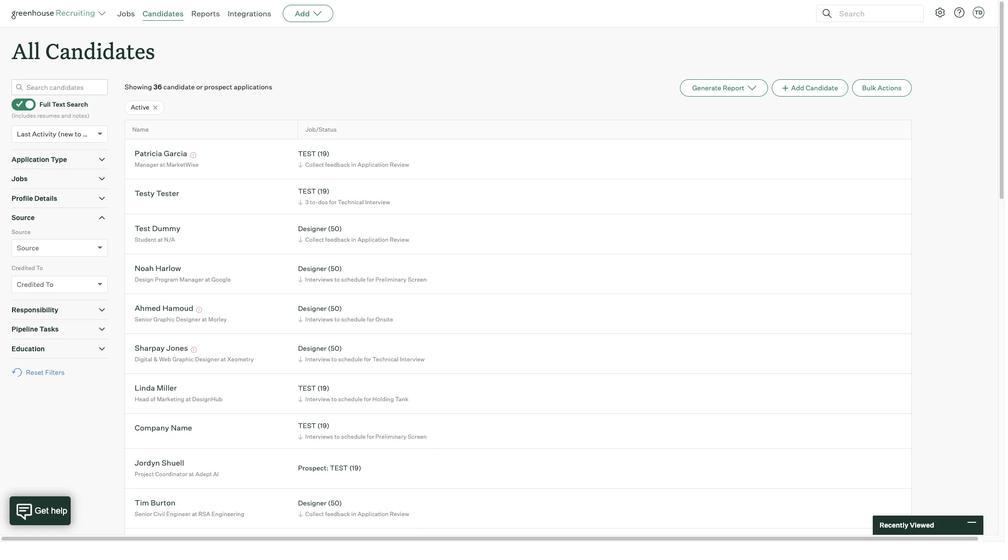 Task type: vqa. For each thing, say whether or not it's contained in the screenshot.
'INTERVIEW TO SCHEDULE FOR HOLDING TANK' link
yes



Task type: locate. For each thing, give the bounding box(es) containing it.
add button
[[283, 5, 334, 22]]

preliminary up onsite
[[376, 276, 407, 283]]

for for designer (50) interviews to schedule for onsite
[[367, 316, 374, 323]]

review inside test (19) collect feedback in application review
[[390, 161, 409, 168]]

in inside test (19) collect feedback in application review
[[352, 161, 357, 168]]

4 (50) from the top
[[328, 345, 342, 353]]

(50) up interviews to schedule for onsite link
[[328, 305, 342, 313]]

designer inside designer (50) interviews to schedule for onsite
[[298, 305, 327, 313]]

1 vertical spatial add
[[792, 84, 805, 92]]

test up prospect:
[[298, 422, 316, 430]]

test inside test (19) collect feedback in application review
[[298, 150, 316, 158]]

2 vertical spatial collect
[[305, 511, 324, 518]]

to up responsibility
[[46, 280, 54, 289]]

1 vertical spatial preliminary
[[376, 434, 407, 441]]

collect feedback in application review link
[[297, 160, 412, 169], [297, 235, 412, 244], [297, 510, 412, 519]]

for inside 'designer (50) interview to schedule for technical interview'
[[364, 356, 371, 363]]

0 vertical spatial collect feedback in application review link
[[297, 160, 412, 169]]

prospect:
[[298, 464, 329, 473]]

2 vertical spatial collect feedback in application review link
[[297, 510, 412, 519]]

for left holding
[[364, 396, 371, 403]]

collect down to-
[[305, 236, 324, 243]]

0 vertical spatial source
[[12, 214, 35, 222]]

add candidate
[[792, 84, 839, 92]]

burton
[[151, 499, 176, 508]]

add
[[295, 9, 310, 18], [792, 84, 805, 92]]

screen inside test (19) interviews to schedule for preliminary screen
[[408, 434, 427, 441]]

generate report
[[693, 84, 745, 92]]

test for test (19) interview to schedule for holding tank
[[298, 385, 316, 393]]

0 vertical spatial collect
[[305, 161, 324, 168]]

schedule inside designer (50) interviews to schedule for onsite
[[341, 316, 366, 323]]

(19) inside test (19) collect feedback in application review
[[318, 150, 330, 158]]

for inside test (19) 3 to-dos for technical interview
[[329, 199, 337, 206]]

(50) inside designer (50) interviews to schedule for preliminary screen
[[328, 265, 342, 273]]

designer (50) interviews to schedule for onsite
[[298, 305, 393, 323]]

credited down the source element
[[12, 265, 35, 272]]

(19)
[[318, 150, 330, 158], [318, 187, 330, 196], [318, 385, 330, 393], [318, 422, 330, 430], [350, 464, 361, 473]]

last activity (new to old) option
[[17, 130, 95, 138]]

schedule up designer (50) interviews to schedule for onsite
[[341, 276, 366, 283]]

configure image
[[935, 7, 947, 18]]

0 horizontal spatial manager
[[135, 161, 159, 168]]

graphic down ahmed hamoud 'link'
[[154, 316, 175, 323]]

3 collect feedback in application review link from the top
[[297, 510, 412, 519]]

sharpay jones
[[135, 344, 188, 353]]

Search text field
[[837, 6, 915, 20]]

linda miller link
[[135, 384, 177, 395]]

(19) inside test (19) 3 to-dos for technical interview
[[318, 187, 330, 196]]

0 vertical spatial screen
[[408, 276, 427, 283]]

(19) down job/status
[[318, 150, 330, 158]]

to inside test (19) interviews to schedule for preliminary screen
[[335, 434, 340, 441]]

1 vertical spatial designer (50) collect feedback in application review
[[298, 500, 409, 518]]

to down the source element
[[36, 265, 43, 272]]

technical inside 'designer (50) interview to schedule for technical interview'
[[373, 356, 399, 363]]

bulk
[[863, 84, 877, 92]]

1 interviews to schedule for preliminary screen link from the top
[[297, 275, 429, 284]]

1 collect feedback in application review link from the top
[[297, 160, 412, 169]]

for inside designer (50) interviews to schedule for preliminary screen
[[367, 276, 374, 283]]

for inside "test (19) interview to schedule for holding tank"
[[364, 396, 371, 403]]

schedule left holding
[[338, 396, 363, 403]]

(50) up the interview to schedule for technical interview link
[[328, 345, 342, 353]]

0 vertical spatial interviews
[[305, 276, 333, 283]]

at inside test dummy student at n/a
[[158, 236, 163, 243]]

3 interviews from the top
[[305, 434, 333, 441]]

1 horizontal spatial technical
[[373, 356, 399, 363]]

0 horizontal spatial name
[[132, 126, 149, 133]]

test inside "test (19) interview to schedule for holding tank"
[[298, 385, 316, 393]]

1 vertical spatial in
[[352, 236, 357, 243]]

at left google
[[205, 276, 210, 283]]

test up 3
[[298, 187, 316, 196]]

1 vertical spatial interviews
[[305, 316, 333, 323]]

1 vertical spatial to
[[46, 280, 54, 289]]

36
[[154, 83, 162, 91]]

2 collect feedback in application review link from the top
[[297, 235, 412, 244]]

1 review from the top
[[390, 161, 409, 168]]

0 vertical spatial in
[[352, 161, 357, 168]]

graphic
[[154, 316, 175, 323], [173, 356, 194, 363]]

schedule inside designer (50) interviews to schedule for preliminary screen
[[341, 276, 366, 283]]

details
[[34, 194, 57, 202]]

0 vertical spatial feedback
[[325, 161, 350, 168]]

for up "test (19) interview to schedule for holding tank"
[[364, 356, 371, 363]]

2 collect from the top
[[305, 236, 324, 243]]

interviews
[[305, 276, 333, 283], [305, 316, 333, 323], [305, 434, 333, 441]]

at left xeometry
[[221, 356, 226, 363]]

noah
[[135, 264, 154, 274]]

1 vertical spatial interviews to schedule for preliminary screen link
[[297, 433, 429, 442]]

td button
[[973, 7, 985, 18]]

0 vertical spatial review
[[390, 161, 409, 168]]

type
[[51, 155, 67, 163]]

applications
[[234, 83, 272, 91]]

0 vertical spatial credited to
[[12, 265, 43, 272]]

candidates right jobs link on the left
[[143, 9, 184, 18]]

name right company
[[171, 424, 192, 433]]

graphic down jones
[[173, 356, 194, 363]]

at left n/a
[[158, 236, 163, 243]]

to inside designer (50) interviews to schedule for preliminary screen
[[335, 276, 340, 283]]

manager down patricia
[[135, 161, 159, 168]]

at inside jordyn shuell project coordinator at adept ai
[[189, 471, 194, 478]]

reports
[[191, 9, 220, 18]]

preliminary inside test (19) interviews to schedule for preliminary screen
[[376, 434, 407, 441]]

interviews for test (19) interviews to schedule for preliminary screen
[[305, 434, 333, 441]]

source
[[12, 214, 35, 222], [12, 228, 31, 236], [17, 244, 39, 252]]

0 vertical spatial add
[[295, 9, 310, 18]]

for up designer (50) interviews to schedule for onsite
[[367, 276, 374, 283]]

1 in from the top
[[352, 161, 357, 168]]

schedule up "test (19) interview to schedule for holding tank"
[[338, 356, 363, 363]]

1 interviews from the top
[[305, 276, 333, 283]]

interviews inside designer (50) interviews to schedule for preliminary screen
[[305, 276, 333, 283]]

at inside linda miller head of marketing at designhub
[[186, 396, 191, 403]]

1 vertical spatial technical
[[373, 356, 399, 363]]

to up "test (19) interview to schedule for holding tank"
[[332, 356, 337, 363]]

1 vertical spatial screen
[[408, 434, 427, 441]]

0 vertical spatial candidates
[[143, 9, 184, 18]]

test down job/status
[[298, 150, 316, 158]]

to inside 'designer (50) interview to schedule for technical interview'
[[332, 356, 337, 363]]

interviews for designer (50) interviews to schedule for preliminary screen
[[305, 276, 333, 283]]

test for test (19) collect feedback in application review
[[298, 150, 316, 158]]

2 interviews from the top
[[305, 316, 333, 323]]

for inside test (19) interviews to schedule for preliminary screen
[[367, 434, 374, 441]]

2 feedback from the top
[[325, 236, 350, 243]]

design
[[135, 276, 154, 283]]

for down holding
[[367, 434, 374, 441]]

Search candidates field
[[12, 79, 108, 95]]

0 vertical spatial name
[[132, 126, 149, 133]]

credited to up responsibility
[[17, 280, 54, 289]]

(50) down the prospect: test (19)
[[328, 500, 342, 508]]

schedule inside test (19) interviews to schedule for preliminary screen
[[341, 434, 366, 441]]

tim burton link
[[135, 499, 176, 510]]

designer
[[298, 225, 327, 233], [298, 265, 327, 273], [298, 305, 327, 313], [176, 316, 201, 323], [298, 345, 327, 353], [195, 356, 220, 363], [298, 500, 327, 508]]

head
[[135, 396, 149, 403]]

0 vertical spatial preliminary
[[376, 276, 407, 283]]

at inside 'noah harlow design program manager at google'
[[205, 276, 210, 283]]

1 screen from the top
[[408, 276, 427, 283]]

designer (50) collect feedback in application review down 3 to-dos for technical interview link
[[298, 225, 409, 243]]

schedule inside 'designer (50) interview to schedule for technical interview'
[[338, 356, 363, 363]]

ahmed hamoud has been in onsite for more than 21 days image
[[195, 308, 204, 313]]

(includes
[[12, 112, 36, 119]]

marketing
[[157, 396, 184, 403]]

feedback inside test (19) collect feedback in application review
[[325, 161, 350, 168]]

to for test (19) interview to schedule for holding tank
[[332, 396, 337, 403]]

0 vertical spatial technical
[[338, 199, 364, 206]]

feedback for designer (50)
[[325, 236, 350, 243]]

1 preliminary from the top
[[376, 276, 407, 283]]

at left rsa
[[192, 511, 197, 518]]

jobs left candidates link
[[117, 9, 135, 18]]

senior down tim
[[135, 511, 152, 518]]

1 vertical spatial credited to
[[17, 280, 54, 289]]

patricia garcia
[[135, 149, 187, 159]]

source for the source element
[[12, 214, 35, 222]]

test up interview to schedule for holding tank link
[[298, 385, 316, 393]]

at right marketing
[[186, 396, 191, 403]]

designer (50) interview to schedule for technical interview
[[298, 345, 425, 363]]

1 horizontal spatial to
[[46, 280, 54, 289]]

(50) inside designer (50) interviews to schedule for onsite
[[328, 305, 342, 313]]

interview to schedule for holding tank link
[[297, 395, 411, 404]]

2 vertical spatial interviews
[[305, 434, 333, 441]]

schedule for test (19) interview to schedule for holding tank
[[338, 396, 363, 403]]

test
[[298, 150, 316, 158], [298, 187, 316, 196], [298, 385, 316, 393], [298, 422, 316, 430], [330, 464, 348, 473]]

(19) inside test (19) interviews to schedule for preliminary screen
[[318, 422, 330, 430]]

at down patricia garcia link
[[160, 161, 165, 168]]

application inside test (19) collect feedback in application review
[[358, 161, 389, 168]]

collect
[[305, 161, 324, 168], [305, 236, 324, 243], [305, 511, 324, 518]]

to up designer (50) interviews to schedule for onsite
[[335, 276, 340, 283]]

to inside "test (19) interview to schedule for holding tank"
[[332, 396, 337, 403]]

feedback up test (19) 3 to-dos for technical interview
[[325, 161, 350, 168]]

1 horizontal spatial name
[[171, 424, 192, 433]]

schedule for designer (50) interview to schedule for technical interview
[[338, 356, 363, 363]]

(19) down interview to schedule for holding tank link
[[318, 422, 330, 430]]

(50) for interview to schedule for technical interview
[[328, 345, 342, 353]]

interviews to schedule for preliminary screen link up designer (50) interviews to schedule for onsite
[[297, 275, 429, 284]]

interviews to schedule for preliminary screen link down interview to schedule for holding tank link
[[297, 433, 429, 442]]

to up test (19) interviews to schedule for preliminary screen
[[332, 396, 337, 403]]

0 horizontal spatial add
[[295, 9, 310, 18]]

interview
[[365, 199, 390, 206], [305, 356, 330, 363], [400, 356, 425, 363], [305, 396, 330, 403]]

interviews to schedule for preliminary screen link
[[297, 275, 429, 284], [297, 433, 429, 442]]

3 (50) from the top
[[328, 305, 342, 313]]

credited to down the source element
[[12, 265, 43, 272]]

2 vertical spatial source
[[17, 244, 39, 252]]

schedule left onsite
[[341, 316, 366, 323]]

(50) up designer (50) interviews to schedule for onsite
[[328, 265, 342, 273]]

candidates down jobs link on the left
[[45, 37, 155, 65]]

for inside designer (50) interviews to schedule for onsite
[[367, 316, 374, 323]]

in
[[352, 161, 357, 168], [352, 236, 357, 243], [352, 511, 357, 518]]

test (19) collect feedback in application review
[[298, 150, 409, 168]]

technical right dos
[[338, 199, 364, 206]]

tim burton senior civil engineer at rsa engineering
[[135, 499, 244, 518]]

screen for (19)
[[408, 434, 427, 441]]

schedule
[[341, 276, 366, 283], [341, 316, 366, 323], [338, 356, 363, 363], [338, 396, 363, 403], [341, 434, 366, 441]]

jobs up profile
[[12, 175, 28, 183]]

(19) up interview to schedule for holding tank link
[[318, 385, 330, 393]]

test right prospect:
[[330, 464, 348, 473]]

add inside popup button
[[295, 9, 310, 18]]

interviews inside designer (50) interviews to schedule for onsite
[[305, 316, 333, 323]]

2 in from the top
[[352, 236, 357, 243]]

preliminary for (50)
[[376, 276, 407, 283]]

test dummy link
[[135, 224, 181, 235]]

reset filters
[[26, 369, 65, 377]]

n/a
[[164, 236, 175, 243]]

1 collect from the top
[[305, 161, 324, 168]]

(50) for collect feedback in application review
[[328, 225, 342, 233]]

3 in from the top
[[352, 511, 357, 518]]

source for 'credited to' 'element'
[[12, 228, 31, 236]]

feedback for test (19)
[[325, 161, 350, 168]]

interviews to schedule for preliminary screen link for (19)
[[297, 433, 429, 442]]

manager right 'program'
[[180, 276, 204, 283]]

1 vertical spatial feedback
[[325, 236, 350, 243]]

collect down job/status
[[305, 161, 324, 168]]

(50) inside 'designer (50) interview to schedule for technical interview'
[[328, 345, 342, 353]]

1 vertical spatial source
[[12, 228, 31, 236]]

1 vertical spatial collect feedback in application review link
[[297, 235, 412, 244]]

2 interviews to schedule for preliminary screen link from the top
[[297, 433, 429, 442]]

of
[[150, 396, 156, 403]]

1 vertical spatial manager
[[180, 276, 204, 283]]

2 review from the top
[[390, 236, 409, 243]]

1 vertical spatial collect
[[305, 236, 324, 243]]

add for add
[[295, 9, 310, 18]]

manager
[[135, 161, 159, 168], [180, 276, 204, 283]]

shuell
[[162, 459, 184, 468]]

&
[[154, 356, 158, 363]]

1 vertical spatial review
[[390, 236, 409, 243]]

collect feedback in application review link for dummy
[[297, 235, 412, 244]]

td
[[975, 9, 983, 16]]

senior down ahmed
[[135, 316, 152, 323]]

1 horizontal spatial manager
[[180, 276, 204, 283]]

(50) for interviews to schedule for onsite
[[328, 305, 342, 313]]

for for designer (50) interview to schedule for technical interview
[[364, 356, 371, 363]]

feedback
[[325, 161, 350, 168], [325, 236, 350, 243], [325, 511, 350, 518]]

collect for designer (50)
[[305, 236, 324, 243]]

review
[[390, 161, 409, 168], [390, 236, 409, 243], [390, 511, 409, 518]]

name down active
[[132, 126, 149, 133]]

test inside test (19) 3 to-dos for technical interview
[[298, 187, 316, 196]]

coordinator
[[155, 471, 188, 478]]

interview to schedule for technical interview link
[[297, 355, 427, 364]]

schedule inside "test (19) interview to schedule for holding tank"
[[338, 396, 363, 403]]

credited up responsibility
[[17, 280, 44, 289]]

technical down onsite
[[373, 356, 399, 363]]

0 vertical spatial jobs
[[117, 9, 135, 18]]

2 vertical spatial feedback
[[325, 511, 350, 518]]

feedback down the prospect: test (19)
[[325, 511, 350, 518]]

harlow
[[156, 264, 181, 274]]

to up the prospect: test (19)
[[335, 434, 340, 441]]

for left onsite
[[367, 316, 374, 323]]

ai
[[213, 471, 219, 478]]

2 vertical spatial review
[[390, 511, 409, 518]]

(19) inside "test (19) interview to schedule for holding tank"
[[318, 385, 330, 393]]

company name
[[135, 424, 192, 433]]

screen inside designer (50) interviews to schedule for preliminary screen
[[408, 276, 427, 283]]

patricia
[[135, 149, 162, 159]]

to up 'designer (50) interview to schedule for technical interview'
[[335, 316, 340, 323]]

preliminary inside designer (50) interviews to schedule for preliminary screen
[[376, 276, 407, 283]]

interview inside test (19) 3 to-dos for technical interview
[[365, 199, 390, 206]]

1 feedback from the top
[[325, 161, 350, 168]]

feedback down 3 to-dos for technical interview link
[[325, 236, 350, 243]]

test inside test (19) interviews to schedule for preliminary screen
[[298, 422, 316, 430]]

1 horizontal spatial jobs
[[117, 9, 135, 18]]

2 (50) from the top
[[328, 265, 342, 273]]

collect down prospect:
[[305, 511, 324, 518]]

technical
[[338, 199, 364, 206], [373, 356, 399, 363]]

1 (50) from the top
[[328, 225, 342, 233]]

to inside designer (50) interviews to schedule for onsite
[[335, 316, 340, 323]]

for for test (19) 3 to-dos for technical interview
[[329, 199, 337, 206]]

interviews for designer (50) interviews to schedule for onsite
[[305, 316, 333, 323]]

0 vertical spatial to
[[36, 265, 43, 272]]

at left adept
[[189, 471, 194, 478]]

ahmed hamoud
[[135, 304, 193, 313]]

preliminary
[[376, 276, 407, 283], [376, 434, 407, 441]]

integrations link
[[228, 9, 271, 18]]

0 vertical spatial designer (50) collect feedback in application review
[[298, 225, 409, 243]]

tasks
[[39, 325, 59, 334]]

2 screen from the top
[[408, 434, 427, 441]]

schedule down interview to schedule for holding tank link
[[341, 434, 366, 441]]

activity
[[32, 130, 56, 138]]

for right dos
[[329, 199, 337, 206]]

1 vertical spatial jobs
[[12, 175, 28, 183]]

jones
[[166, 344, 188, 353]]

0 vertical spatial senior
[[135, 316, 152, 323]]

(50) down 3 to-dos for technical interview link
[[328, 225, 342, 233]]

technical inside test (19) 3 to-dos for technical interview
[[338, 199, 364, 206]]

candidates
[[143, 9, 184, 18], [45, 37, 155, 65]]

0 vertical spatial interviews to schedule for preliminary screen link
[[297, 275, 429, 284]]

last activity (new to old)
[[17, 130, 95, 138]]

review for designer (50)
[[390, 236, 409, 243]]

all candidates
[[12, 37, 155, 65]]

collect inside test (19) collect feedback in application review
[[305, 161, 324, 168]]

tim
[[135, 499, 149, 508]]

preliminary down holding
[[376, 434, 407, 441]]

0 horizontal spatial technical
[[338, 199, 364, 206]]

2 vertical spatial in
[[352, 511, 357, 518]]

project
[[135, 471, 154, 478]]

test for test (19) 3 to-dos for technical interview
[[298, 187, 316, 196]]

designer (50) collect feedback in application review down the prospect: test (19)
[[298, 500, 409, 518]]

interviews inside test (19) interviews to schedule for preliminary screen
[[305, 434, 333, 441]]

collect feedback in application review link for burton
[[297, 510, 412, 519]]

2 senior from the top
[[135, 511, 152, 518]]

to left old)
[[75, 130, 81, 138]]

1 vertical spatial name
[[171, 424, 192, 433]]

2 preliminary from the top
[[376, 434, 407, 441]]

(19) up dos
[[318, 187, 330, 196]]

1 horizontal spatial add
[[792, 84, 805, 92]]

1 vertical spatial senior
[[135, 511, 152, 518]]



Task type: describe. For each thing, give the bounding box(es) containing it.
1 designer (50) collect feedback in application review from the top
[[298, 225, 409, 243]]

report
[[723, 84, 745, 92]]

linda miller head of marketing at designhub
[[135, 384, 223, 403]]

(50) for interviews to schedule for preliminary screen
[[328, 265, 342, 273]]

marketwise
[[167, 161, 199, 168]]

engineer
[[166, 511, 191, 518]]

viewed
[[910, 522, 935, 530]]

application type
[[12, 155, 67, 163]]

search
[[67, 101, 88, 108]]

reset
[[26, 369, 44, 377]]

2 designer (50) collect feedback in application review from the top
[[298, 500, 409, 518]]

schedule for designer (50) interviews to schedule for preliminary screen
[[341, 276, 366, 283]]

testy
[[135, 189, 155, 198]]

generate report button
[[681, 79, 768, 97]]

sharpay jones link
[[135, 344, 188, 355]]

(new
[[58, 130, 73, 138]]

showing
[[125, 83, 152, 91]]

testy tester
[[135, 189, 179, 198]]

review for test (19)
[[390, 161, 409, 168]]

0 horizontal spatial to
[[36, 265, 43, 272]]

generate
[[693, 84, 722, 92]]

to for designer (50) interviews to schedule for onsite
[[335, 316, 340, 323]]

preliminary for (19)
[[376, 434, 407, 441]]

test (19) interviews to schedule for preliminary screen
[[298, 422, 427, 441]]

reports link
[[191, 9, 220, 18]]

designer inside designer (50) interviews to schedule for preliminary screen
[[298, 265, 327, 273]]

patricia garcia has been in application review for more than 5 days image
[[189, 153, 198, 159]]

0 vertical spatial graphic
[[154, 316, 175, 323]]

senior graphic designer at morley
[[135, 316, 227, 323]]

candidate
[[163, 83, 195, 91]]

(19) for test (19) 3 to-dos for technical interview
[[318, 187, 330, 196]]

digital
[[135, 356, 152, 363]]

screen for (50)
[[408, 276, 427, 283]]

0 vertical spatial manager
[[135, 161, 159, 168]]

for for test (19) interviews to schedule for preliminary screen
[[367, 434, 374, 441]]

xeometry
[[227, 356, 254, 363]]

pipeline tasks
[[12, 325, 59, 334]]

notes)
[[72, 112, 89, 119]]

add candidate link
[[772, 79, 849, 97]]

at down ahmed hamoud has been in onsite for more than 21 days icon
[[202, 316, 207, 323]]

technical for (50)
[[373, 356, 399, 363]]

test (19) 3 to-dos for technical interview
[[298, 187, 390, 206]]

to for designer (50) interview to schedule for technical interview
[[332, 356, 337, 363]]

1 vertical spatial graphic
[[173, 356, 194, 363]]

jobs link
[[117, 9, 135, 18]]

prospect: test (19)
[[298, 464, 361, 473]]

jordyn shuell project coordinator at adept ai
[[135, 459, 219, 478]]

test (19) interview to schedule for holding tank
[[298, 385, 409, 403]]

candidate reports are now available! apply filters and select "view in app" element
[[681, 79, 768, 97]]

schedule for test (19) interviews to schedule for preliminary screen
[[341, 434, 366, 441]]

old)
[[83, 130, 95, 138]]

interviews to schedule for preliminary screen link for (50)
[[297, 275, 429, 284]]

education
[[12, 345, 45, 353]]

active
[[131, 104, 149, 111]]

student
[[135, 236, 156, 243]]

dummy
[[152, 224, 181, 234]]

bulk actions link
[[853, 79, 912, 97]]

sharpay jones has been in technical interview for more than 14 days image
[[190, 348, 198, 353]]

company name link
[[135, 424, 192, 435]]

ahmed
[[135, 304, 161, 313]]

all
[[12, 37, 40, 65]]

5 (50) from the top
[[328, 500, 342, 508]]

td button
[[972, 5, 987, 20]]

in for designer (50)
[[352, 236, 357, 243]]

full text search (includes resumes and notes)
[[12, 101, 89, 119]]

3 feedback from the top
[[325, 511, 350, 518]]

linda
[[135, 384, 155, 393]]

add for add candidate
[[792, 84, 805, 92]]

designhub
[[192, 396, 223, 403]]

or
[[196, 83, 203, 91]]

test
[[135, 224, 150, 234]]

(19) for test (19) interviews to schedule for preliminary screen
[[318, 422, 330, 430]]

3 to-dos for technical interview link
[[297, 198, 393, 207]]

web
[[159, 356, 171, 363]]

for for designer (50) interviews to schedule for preliminary screen
[[367, 276, 374, 283]]

recently
[[880, 522, 909, 530]]

holding
[[373, 396, 394, 403]]

and
[[61, 112, 71, 119]]

designer (50) interviews to schedule for preliminary screen
[[298, 265, 427, 283]]

3 review from the top
[[390, 511, 409, 518]]

collect for test (19)
[[305, 161, 324, 168]]

engineering
[[212, 511, 244, 518]]

(19) down test (19) interviews to schedule for preliminary screen
[[350, 464, 361, 473]]

0 horizontal spatial jobs
[[12, 175, 28, 183]]

in for test (19)
[[352, 161, 357, 168]]

at inside tim burton senior civil engineer at rsa engineering
[[192, 511, 197, 518]]

last
[[17, 130, 31, 138]]

adept
[[195, 471, 212, 478]]

reset filters button
[[12, 364, 69, 382]]

schedule for designer (50) interviews to schedule for onsite
[[341, 316, 366, 323]]

profile
[[12, 194, 33, 202]]

to for designer (50) interviews to schedule for preliminary screen
[[335, 276, 340, 283]]

interview inside "test (19) interview to schedule for holding tank"
[[305, 396, 330, 403]]

jordyn
[[135, 459, 160, 468]]

credited to element
[[12, 264, 108, 300]]

bulk actions
[[863, 84, 902, 92]]

manager at marketwise
[[135, 161, 199, 168]]

3 collect from the top
[[305, 511, 324, 518]]

test dummy student at n/a
[[135, 224, 181, 243]]

1 senior from the top
[[135, 316, 152, 323]]

to-
[[310, 199, 318, 206]]

designer inside 'designer (50) interview to schedule for technical interview'
[[298, 345, 327, 353]]

testy tester link
[[135, 189, 179, 200]]

1 vertical spatial candidates
[[45, 37, 155, 65]]

greenhouse recruiting image
[[12, 8, 98, 19]]

to for test (19) interviews to schedule for preliminary screen
[[335, 434, 340, 441]]

senior inside tim burton senior civil engineer at rsa engineering
[[135, 511, 152, 518]]

technical for (19)
[[338, 199, 364, 206]]

to for last activity (new to old)
[[75, 130, 81, 138]]

0 vertical spatial credited
[[12, 265, 35, 272]]

job/status
[[306, 126, 337, 133]]

(19) for test (19) collect feedback in application review
[[318, 150, 330, 158]]

digital & web graphic designer at xeometry
[[135, 356, 254, 363]]

1 vertical spatial credited
[[17, 280, 44, 289]]

tester
[[156, 189, 179, 198]]

sharpay
[[135, 344, 165, 353]]

manager inside 'noah harlow design program manager at google'
[[180, 276, 204, 283]]

google
[[212, 276, 231, 283]]

for for test (19) interview to schedule for holding tank
[[364, 396, 371, 403]]

showing 36 candidate or prospect applications
[[125, 83, 272, 91]]

civil
[[154, 511, 165, 518]]

test for test (19) interviews to schedule for preliminary screen
[[298, 422, 316, 430]]

checkmark image
[[16, 101, 23, 107]]

ahmed hamoud link
[[135, 304, 193, 315]]

hamoud
[[162, 304, 193, 313]]

(19) for test (19) interview to schedule for holding tank
[[318, 385, 330, 393]]

profile details
[[12, 194, 57, 202]]

morley
[[208, 316, 227, 323]]

source element
[[12, 227, 108, 264]]

patricia garcia link
[[135, 149, 187, 160]]

candidate
[[806, 84, 839, 92]]

rsa
[[199, 511, 210, 518]]

candidates link
[[143, 9, 184, 18]]



